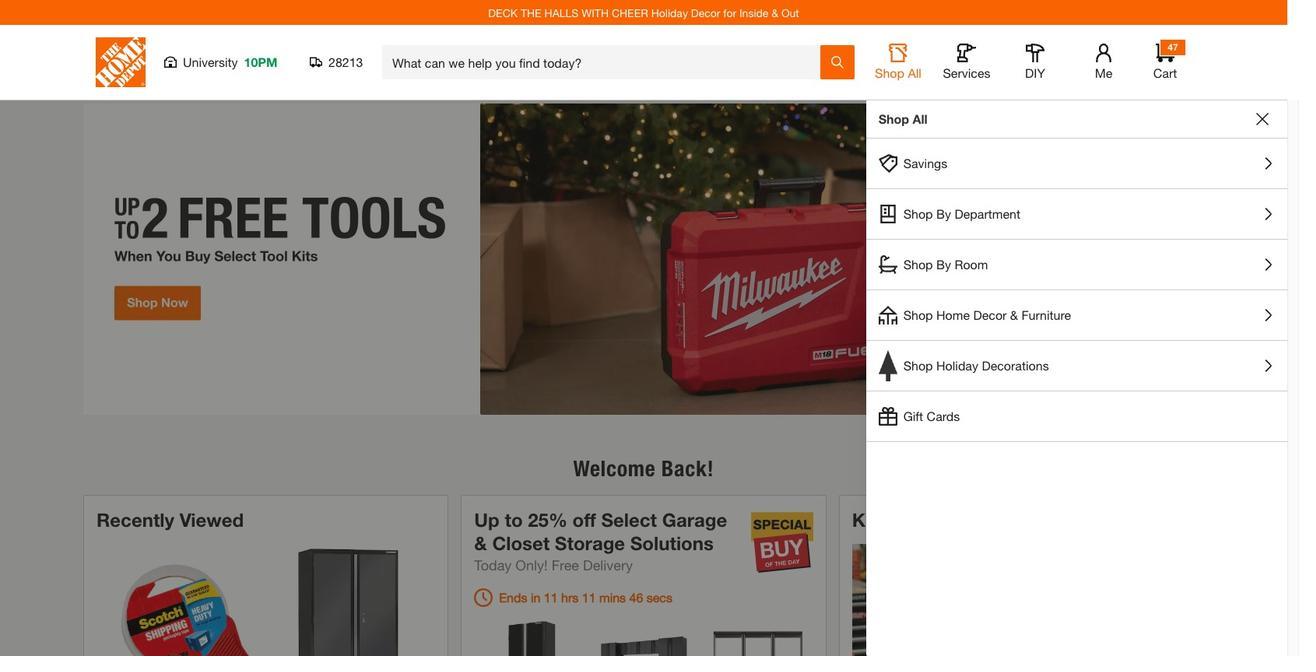Task type: describe. For each thing, give the bounding box(es) containing it.
inside
[[740, 6, 769, 19]]

university 10pm
[[183, 55, 278, 69]]

out
[[782, 6, 800, 19]]

28213 button
[[310, 55, 364, 70]]

holiday inside button
[[937, 358, 979, 373]]

shop for department
[[904, 206, 934, 221]]

savings
[[904, 156, 948, 171]]

up
[[475, 509, 500, 531]]

viewed
[[180, 509, 244, 531]]

shop for room
[[904, 257, 934, 272]]

47
[[1169, 41, 1179, 53]]

1 11 from the left
[[544, 590, 558, 605]]

secs
[[647, 590, 673, 605]]

mins
[[600, 590, 626, 605]]

shop by department
[[904, 206, 1021, 221]]

shop holiday decorations preview image
[[879, 350, 898, 382]]

me button
[[1079, 44, 1129, 81]]

back!
[[662, 456, 715, 482]]

department
[[955, 206, 1021, 221]]

closet
[[493, 533, 550, 555]]

gift cards link
[[867, 392, 1288, 442]]

shop for decorations
[[904, 358, 934, 373]]

& inside up to 25% off select garage & closet storage solutions today only! free delivery
[[475, 533, 487, 555]]

0 horizontal spatial holiday
[[652, 6, 688, 19]]

diy button
[[1011, 44, 1061, 81]]

today only!
[[475, 557, 548, 574]]

& inside button
[[1011, 308, 1019, 322]]

shop home decor & furniture
[[904, 308, 1072, 322]]

by for department
[[937, 206, 952, 221]]

garage
[[663, 509, 728, 531]]

1.88 in. x 54.6 yds. heavy-duty shipping packaging tape with dispenser image
[[115, 548, 263, 657]]

decor inside button
[[974, 308, 1007, 322]]

1 vertical spatial shop all
[[879, 111, 928, 126]]

heavy gauge 3-shelf welded steel floor cabinet in black and gray (46 in w x 72 in. h x 24 in. d) image
[[275, 548, 423, 657]]

1 vertical spatial in
[[531, 590, 541, 605]]

workshops
[[898, 509, 998, 531]]

the
[[521, 6, 542, 19]]

0 horizontal spatial decor
[[691, 6, 721, 19]]

services
[[944, 65, 991, 80]]

cheer
[[612, 6, 649, 19]]

feedback link image
[[1279, 263, 1300, 347]]

all inside 'button'
[[908, 65, 922, 80]]

halls
[[545, 6, 579, 19]]

ends
[[500, 590, 528, 605]]

kids workshops are back in store
[[853, 509, 1158, 531]]

10pm
[[244, 55, 278, 69]]

free delivery
[[552, 557, 633, 574]]

decorations
[[982, 358, 1050, 373]]

back
[[1039, 509, 1084, 531]]

up to 25% off select garage & closet storage solutions today only! free delivery
[[475, 509, 728, 574]]

1
[[1144, 427, 1152, 444]]

services button
[[942, 44, 992, 81]]

shop holiday decorations
[[904, 358, 1050, 373]]

solutions
[[631, 533, 714, 555]]

with
[[582, 6, 609, 19]]

kids workshops image
[[853, 545, 1192, 657]]

deck the halls with cheer holiday decor for inside & out
[[489, 6, 800, 19]]

drawer close image
[[1257, 113, 1270, 125]]

recently
[[97, 509, 174, 531]]



Task type: locate. For each thing, give the bounding box(es) containing it.
shop by room button
[[867, 240, 1288, 290]]

0 vertical spatial in
[[1089, 509, 1105, 531]]

by inside shop by room button
[[937, 257, 952, 272]]

menu containing savings
[[867, 139, 1288, 442]]

&
[[772, 6, 779, 19], [1011, 308, 1019, 322], [475, 533, 487, 555]]

1 vertical spatial holiday
[[937, 358, 979, 373]]

0 vertical spatial &
[[772, 6, 779, 19]]

furniture
[[1022, 308, 1072, 322]]

11
[[544, 590, 558, 605], [582, 590, 596, 605]]

1 horizontal spatial holiday
[[937, 358, 979, 373]]

university
[[183, 55, 238, 69]]

home
[[937, 308, 970, 322]]

decor right home
[[974, 308, 1007, 322]]

by left department
[[937, 206, 952, 221]]

shop left room
[[904, 257, 934, 272]]

shop down savings
[[904, 206, 934, 221]]

46
[[630, 590, 644, 605]]

1 / 5
[[1144, 427, 1164, 444]]

shop right shop holiday decorations preview icon
[[904, 358, 934, 373]]

the home depot logo image
[[96, 37, 146, 87]]

hrs
[[562, 590, 579, 605]]

in right back
[[1089, 509, 1105, 531]]

shop by department button
[[867, 189, 1288, 239]]

1 by from the top
[[937, 206, 952, 221]]

5
[[1157, 427, 1164, 444]]

gift cards
[[904, 409, 961, 424]]

11 right "hrs"
[[582, 590, 596, 605]]

0 horizontal spatial in
[[531, 590, 541, 605]]

11 left "hrs"
[[544, 590, 558, 605]]

deck
[[489, 6, 518, 19]]

& left 'out'
[[772, 6, 779, 19]]

shop all left services
[[875, 65, 922, 80]]

recently viewed
[[97, 509, 244, 531]]

holiday
[[652, 6, 688, 19], [937, 358, 979, 373]]

& down up
[[475, 533, 487, 555]]

0 horizontal spatial &
[[475, 533, 487, 555]]

1 vertical spatial decor
[[974, 308, 1007, 322]]

savings button
[[867, 139, 1288, 188]]

shop home decor & furniture button
[[867, 291, 1288, 340]]

0 vertical spatial by
[[937, 206, 952, 221]]

decor left for at the right of page
[[691, 6, 721, 19]]

storage
[[555, 533, 626, 555]]

menu
[[867, 139, 1288, 442]]

gift
[[904, 409, 924, 424]]

select
[[602, 509, 657, 531]]

special buy logo image
[[751, 512, 814, 574]]

store
[[1110, 509, 1158, 531]]

2 11 from the left
[[582, 590, 596, 605]]

0 vertical spatial shop all
[[875, 65, 922, 80]]

closet storage systems product image image
[[709, 620, 805, 657]]

& left the furniture
[[1011, 308, 1019, 322]]

in
[[1089, 509, 1105, 531], [531, 590, 541, 605]]

deck the halls with cheer holiday decor for inside & out link
[[489, 6, 800, 19]]

holiday right cheer
[[652, 6, 688, 19]]

/
[[1152, 427, 1157, 444]]

1 horizontal spatial decor
[[974, 308, 1007, 322]]

shop inside button
[[904, 257, 934, 272]]

shop all inside 'button'
[[875, 65, 922, 80]]

shop all up savings
[[879, 111, 928, 126]]

shop all button
[[874, 44, 924, 81]]

0 vertical spatial holiday
[[652, 6, 688, 19]]

image for 30nov2023-hp-bau-mw44-45 image
[[83, 104, 1205, 415]]

kids
[[853, 509, 892, 531]]

garage cabinets & workbenches product image image
[[483, 620, 579, 657]]

1 vertical spatial &
[[1011, 308, 1019, 322]]

25%
[[528, 509, 568, 531]]

by for room
[[937, 257, 952, 272]]

decor
[[691, 6, 721, 19], [974, 308, 1007, 322]]

for
[[724, 6, 737, 19]]

cart
[[1154, 65, 1178, 80]]

holiday down home
[[937, 358, 979, 373]]

1 vertical spatial all
[[913, 111, 928, 126]]

ends in 11 hrs 11 mins 46 secs
[[500, 590, 673, 605]]

are
[[1003, 509, 1034, 531]]

1 horizontal spatial in
[[1089, 509, 1105, 531]]

shop
[[875, 65, 905, 80], [879, 111, 910, 126], [904, 206, 934, 221], [904, 257, 934, 272], [904, 308, 934, 322], [904, 358, 934, 373]]

garage storage systems & accessories product image image
[[596, 620, 692, 657]]

by
[[937, 206, 952, 221], [937, 257, 952, 272]]

welcome
[[574, 456, 656, 482]]

shop inside button
[[904, 206, 934, 221]]

shop inside 'button'
[[875, 65, 905, 80]]

1 vertical spatial by
[[937, 257, 952, 272]]

all left services
[[908, 65, 922, 80]]

28213
[[329, 55, 363, 69]]

What can we help you find today? search field
[[393, 46, 820, 79]]

shop up savings
[[879, 111, 910, 126]]

2 horizontal spatial &
[[1011, 308, 1019, 322]]

shop left services
[[875, 65, 905, 80]]

0 horizontal spatial 11
[[544, 590, 558, 605]]

cards
[[927, 409, 961, 424]]

all up savings
[[913, 111, 928, 126]]

shop all
[[875, 65, 922, 80], [879, 111, 928, 126]]

to
[[505, 509, 523, 531]]

0 vertical spatial all
[[908, 65, 922, 80]]

off
[[573, 509, 596, 531]]

1 horizontal spatial &
[[772, 6, 779, 19]]

by left room
[[937, 257, 952, 272]]

by inside shop by department button
[[937, 206, 952, 221]]

me
[[1096, 65, 1113, 80]]

in right ends
[[531, 590, 541, 605]]

shop holiday decorations button
[[867, 341, 1288, 391]]

0 vertical spatial decor
[[691, 6, 721, 19]]

shop left home
[[904, 308, 934, 322]]

1 horizontal spatial 11
[[582, 590, 596, 605]]

shop for decor
[[904, 308, 934, 322]]

all
[[908, 65, 922, 80], [913, 111, 928, 126]]

diy
[[1026, 65, 1046, 80]]

welcome back!
[[574, 456, 715, 482]]

2 vertical spatial &
[[475, 533, 487, 555]]

room
[[955, 257, 989, 272]]

2 by from the top
[[937, 257, 952, 272]]

shop by room
[[904, 257, 989, 272]]



Task type: vqa. For each thing, say whether or not it's contained in the screenshot.
second available
no



